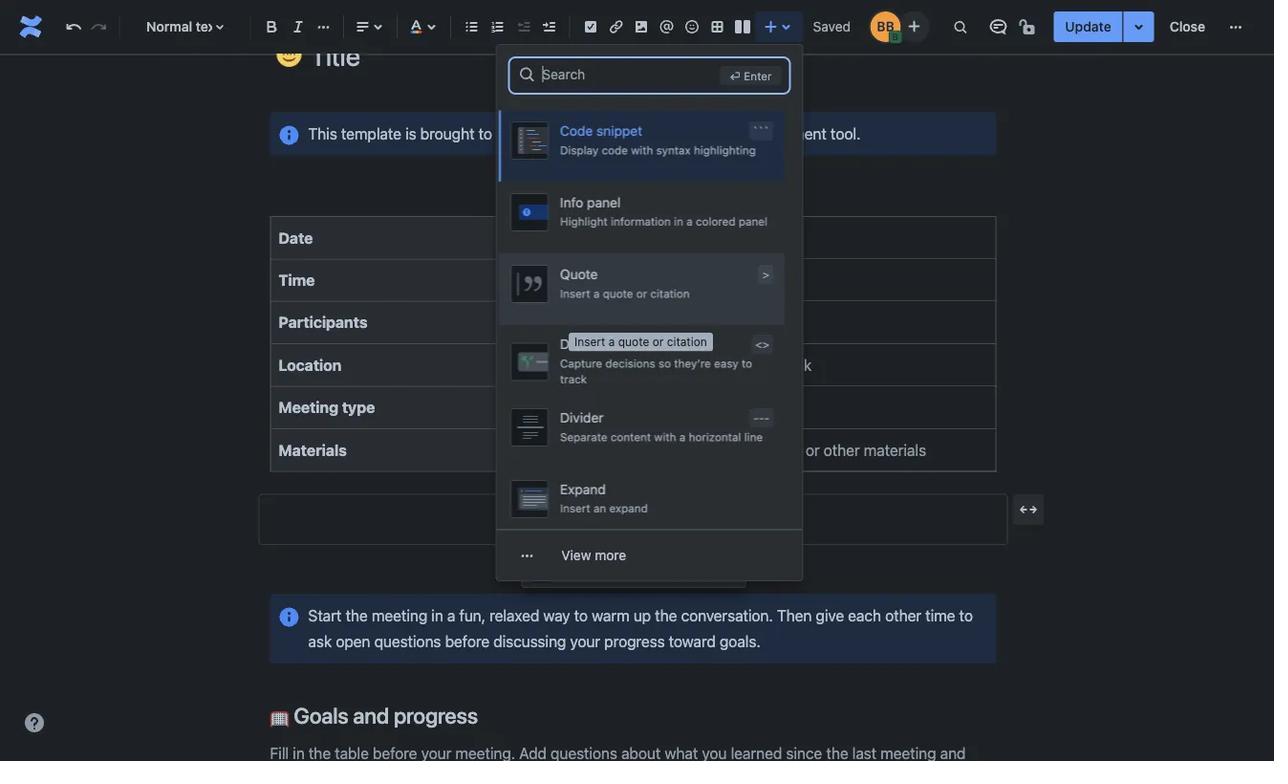 Task type: locate. For each thing, give the bounding box(es) containing it.
0 vertical spatial insert
[[560, 287, 590, 300]]

0 horizontal spatial with
[[631, 143, 653, 157]]

insert down quote
[[560, 287, 590, 300]]

normal text
[[146, 19, 220, 34]]

in inside start the meeting in a fun, relaxed way to warm up the conversation. then give each other time to ask open questions before discussing your progress toward goals.
[[431, 607, 443, 625]]

1 vertical spatial panel
[[738, 215, 767, 228]]

0 vertical spatial an
[[612, 125, 628, 143]]

three columns image
[[557, 561, 579, 584]]

0 vertical spatial meeting
[[677, 125, 733, 143]]

or
[[636, 287, 647, 300], [653, 335, 664, 349]]

citation up insert a quote or citation tooltip
[[650, 287, 689, 300]]

0 vertical spatial or
[[636, 287, 647, 300]]

insert a quote or citation up "decisions"
[[575, 335, 707, 349]]

questions
[[374, 633, 441, 651]]

close
[[1170, 19, 1206, 34]]

1 vertical spatial citation
[[667, 335, 707, 349]]

⏎
[[730, 69, 741, 82]]

1 vertical spatial progress
[[394, 703, 478, 729]]

progress right and
[[394, 703, 478, 729]]

citation
[[650, 287, 689, 300], [667, 335, 707, 349]]

code snippet
[[560, 123, 642, 138]]

with
[[631, 143, 653, 157], [654, 430, 676, 444]]

line
[[744, 430, 763, 444]]

separate
[[560, 430, 607, 444]]

time
[[926, 607, 956, 625]]

meeting up highlighting
[[677, 125, 733, 143]]

with down online
[[631, 143, 653, 157]]

quote up "decisions"
[[618, 335, 650, 349]]

undo ⌘z image
[[62, 15, 85, 38]]

display code with syntax highlighting
[[560, 143, 756, 157]]

then
[[777, 607, 812, 625]]

numbered list ⌘⇧7 image
[[486, 15, 509, 38]]

close button
[[1159, 11, 1217, 42]]

view
[[562, 547, 591, 563]]

to
[[479, 125, 492, 143], [741, 357, 752, 370], [574, 607, 588, 625], [960, 607, 973, 625]]

0 vertical spatial citation
[[650, 287, 689, 300]]

insert down expand
[[560, 502, 590, 515]]

code
[[560, 123, 592, 138]]

0 vertical spatial progress
[[605, 633, 665, 651]]

0 horizontal spatial an
[[593, 502, 606, 515]]

divider
[[560, 410, 603, 425]]

panel up highlight
[[587, 195, 620, 210]]

align left image
[[351, 15, 374, 38]]

citation up 'they're'
[[667, 335, 707, 349]]

progress inside start the meeting in a fun, relaxed way to warm up the conversation. then give each other time to ask open questions before discussing your progress toward goals.
[[605, 633, 665, 651]]

1 vertical spatial or
[[653, 335, 664, 349]]

comment icon image
[[987, 15, 1010, 38]]

track
[[560, 372, 587, 386]]

an
[[612, 125, 628, 143], [593, 502, 606, 515]]

1 vertical spatial quote
[[618, 335, 650, 349]]

to right easy
[[741, 357, 752, 370]]

separate content with a horizontal line
[[560, 430, 763, 444]]

2 - from the left
[[759, 411, 764, 424]]

decision
[[560, 336, 613, 352]]

discussing
[[494, 633, 566, 651]]

1 horizontal spatial an
[[612, 125, 628, 143]]

tool.
[[831, 125, 861, 143]]

search field
[[542, 57, 713, 91]]

0 horizontal spatial in
[[431, 607, 443, 625]]

0 vertical spatial with
[[631, 143, 653, 157]]

more formatting image
[[312, 15, 335, 38]]

0 horizontal spatial meeting
[[372, 607, 428, 625]]

meeting up questions
[[372, 607, 428, 625]]

panel info image
[[278, 124, 301, 147]]

bold ⌘b image
[[261, 15, 283, 38]]

1 horizontal spatial meeting
[[677, 125, 733, 143]]

meeting type
[[279, 399, 375, 417]]

-
[[753, 411, 759, 424], [759, 411, 764, 424], [764, 411, 769, 424]]

1 horizontal spatial progress
[[605, 633, 665, 651]]

quote inside tooltip
[[618, 335, 650, 349]]

redo ⌘⇧z image
[[88, 15, 111, 38]]

a left horizontal
[[679, 430, 685, 444]]

insert
[[560, 287, 590, 300], [575, 335, 606, 349], [560, 502, 590, 515]]

1 horizontal spatial panel
[[738, 215, 767, 228]]

in inside info panel highlight information in a colored panel
[[674, 215, 683, 228]]

code
[[601, 143, 628, 157]]

or inside popup element
[[636, 287, 647, 300]]

0 horizontal spatial panel
[[587, 195, 620, 210]]

a left fun,
[[447, 607, 455, 625]]

0 vertical spatial quote
[[602, 287, 633, 300]]

the right up
[[655, 607, 677, 625]]

up
[[634, 607, 651, 625]]

to left you
[[479, 125, 492, 143]]

insert a quote or citation tooltip
[[569, 333, 713, 351]]

left sidebar image
[[610, 561, 633, 584]]

or up insert a quote or citation tooltip
[[636, 287, 647, 300]]

1 horizontal spatial or
[[653, 335, 664, 349]]

insert a quote or citation
[[560, 287, 689, 300], [575, 335, 707, 349]]

a left "colored"
[[686, 215, 692, 228]]

quote up insert a quote or citation tooltip
[[602, 287, 633, 300]]

indent tab image
[[538, 15, 561, 38]]

0 horizontal spatial progress
[[394, 703, 478, 729]]

1 vertical spatial insert a quote or citation
[[575, 335, 707, 349]]

colored
[[695, 215, 735, 228]]

a inside start the meeting in a fun, relaxed way to warm up the conversation. then give each other time to ask open questions before discussing your progress toward goals.
[[447, 607, 455, 625]]

1 vertical spatial with
[[654, 430, 676, 444]]

1 horizontal spatial with
[[654, 430, 676, 444]]

1 vertical spatial in
[[431, 607, 443, 625]]

with right content
[[654, 430, 676, 444]]

help image
[[23, 711, 46, 734]]

popup element
[[497, 45, 803, 761]]

2 the from the left
[[655, 607, 677, 625]]

:innocent: image
[[277, 43, 302, 67]]

management
[[737, 125, 827, 143]]

expand
[[560, 481, 605, 497]]

quote inside popup element
[[602, 287, 633, 300]]

update button
[[1054, 11, 1123, 42]]

an up code
[[612, 125, 628, 143]]

this
[[308, 125, 337, 143]]

an down expand
[[593, 502, 606, 515]]

decisions
[[605, 357, 655, 370]]

an inside expand insert an expand
[[593, 502, 606, 515]]

brought
[[421, 125, 475, 143]]

panel right "colored"
[[738, 215, 767, 228]]

panel
[[587, 195, 620, 210], [738, 215, 767, 228]]

meeting
[[677, 125, 733, 143], [372, 607, 428, 625]]

enter
[[744, 69, 772, 82]]

insert a quote or citation down quote
[[560, 287, 689, 300]]

the up open
[[346, 607, 368, 625]]

in left "colored"
[[674, 215, 683, 228]]

:goal: image
[[270, 709, 289, 728]]

this template is brought to you by meetical, an online meeting management tool.
[[308, 125, 861, 143]]

citation inside popup element
[[650, 287, 689, 300]]

bullet list ⌘⇧8 image
[[460, 15, 483, 38]]

expand insert an expand
[[560, 481, 647, 515]]

they're
[[674, 357, 711, 370]]

remove image
[[715, 561, 738, 584]]

two columns image
[[530, 561, 553, 584]]

progress down up
[[605, 633, 665, 651]]

in left fun,
[[431, 607, 443, 625]]

insert up capture
[[575, 335, 606, 349]]

normal text button
[[128, 6, 243, 48]]

0 horizontal spatial or
[[636, 287, 647, 300]]

1 horizontal spatial the
[[655, 607, 677, 625]]

quote
[[602, 287, 633, 300], [618, 335, 650, 349]]

or up 'so' on the top right of page
[[653, 335, 664, 349]]

1 vertical spatial an
[[593, 502, 606, 515]]

template
[[341, 125, 402, 143]]

1 horizontal spatial in
[[674, 215, 683, 228]]

italic ⌘i image
[[287, 15, 310, 38]]

meeting inside start the meeting in a fun, relaxed way to warm up the conversation. then give each other time to ask open questions before discussing your progress toward goals.
[[372, 607, 428, 625]]

table image
[[706, 15, 729, 38]]

1 the from the left
[[346, 607, 368, 625]]

progress
[[605, 633, 665, 651], [394, 703, 478, 729]]

1 vertical spatial insert
[[575, 335, 606, 349]]

confluence image
[[15, 11, 46, 42]]

0 vertical spatial in
[[674, 215, 683, 228]]

update
[[1066, 19, 1112, 34]]

2 vertical spatial insert
[[560, 502, 590, 515]]

0 horizontal spatial the
[[346, 607, 368, 625]]

meetical,
[[546, 125, 608, 143]]

1 vertical spatial meeting
[[372, 607, 428, 625]]

<>
[[755, 338, 769, 351]]

a
[[686, 215, 692, 228], [593, 287, 599, 300], [609, 335, 615, 349], [679, 430, 685, 444], [447, 607, 455, 625]]

ask
[[308, 633, 332, 651]]

to inside capture decisions so they're easy to track
[[741, 357, 752, 370]]

outdent ⇧tab image
[[512, 15, 535, 38]]

find and replace image
[[949, 15, 972, 38]]

you
[[496, 125, 521, 143]]

0 vertical spatial insert a quote or citation
[[560, 287, 689, 300]]

a up "decisions"
[[609, 335, 615, 349]]

start the meeting in a fun, relaxed way to warm up the conversation. then give each other time to ask open questions before discussing your progress toward goals.
[[308, 607, 977, 651]]

the
[[346, 607, 368, 625], [655, 607, 677, 625]]



Task type: describe. For each thing, give the bounding box(es) containing it.
Give this page a title text field
[[310, 41, 997, 72]]

is
[[406, 125, 417, 143]]

highlight
[[560, 215, 607, 228]]

1 - from the left
[[753, 411, 759, 424]]

text
[[196, 19, 220, 34]]

right sidebar image
[[583, 561, 606, 584]]

content
[[610, 430, 651, 444]]

view more button
[[497, 536, 803, 575]]

time
[[279, 271, 315, 290]]

⏎ enter
[[730, 69, 772, 82]]

highlighting
[[694, 143, 756, 157]]

type
[[342, 399, 375, 417]]

expand
[[609, 502, 647, 515]]

confluence image
[[15, 11, 46, 42]]

so
[[658, 357, 671, 370]]

materials
[[279, 441, 347, 459]]

citation inside tooltip
[[667, 335, 707, 349]]

bob builder image
[[870, 11, 901, 42]]

capture decisions so they're easy to track
[[560, 357, 752, 386]]

give
[[816, 607, 844, 625]]

no restrictions image
[[1018, 15, 1041, 38]]

copy image
[[676, 561, 699, 584]]

adjust update settings image
[[1128, 15, 1151, 38]]

display
[[560, 143, 598, 157]]

mention image
[[655, 15, 678, 38]]

Main content area, start typing to enter text. text field
[[259, 112, 1008, 761]]

emoji image
[[681, 15, 704, 38]]

or inside tooltip
[[653, 335, 664, 349]]

open
[[336, 633, 370, 651]]

info panel highlight information in a colored panel
[[560, 195, 767, 228]]

three columns with sidebars image
[[637, 561, 660, 584]]

go wide image
[[1017, 499, 1040, 522]]

and
[[353, 703, 389, 729]]

advanced search image
[[518, 65, 537, 84]]

by
[[525, 125, 542, 143]]

normal
[[146, 19, 192, 34]]

a down quote
[[593, 287, 599, 300]]

each
[[848, 607, 882, 625]]

insert a quote or citation inside tooltip
[[575, 335, 707, 349]]

panel info image
[[278, 606, 301, 629]]

editable content region
[[240, 0, 1044, 761]]

an inside main content area, start typing to enter text. text box
[[612, 125, 628, 143]]

saved
[[813, 19, 851, 34]]

3 - from the left
[[764, 411, 769, 424]]

:goal: image
[[270, 709, 289, 728]]

quote
[[560, 266, 597, 282]]

a inside info panel highlight information in a colored panel
[[686, 215, 692, 228]]

invite to edit image
[[903, 15, 926, 38]]

:innocent: image
[[277, 43, 302, 67]]

fun,
[[459, 607, 486, 625]]

more image
[[1225, 15, 1248, 38]]

editor toolbar toolbar
[[522, 557, 746, 609]]

date
[[279, 229, 313, 247]]

conversation.
[[681, 607, 773, 625]]

start
[[308, 607, 342, 625]]

insert a quote or citation inside popup element
[[560, 287, 689, 300]]

0 vertical spatial panel
[[587, 195, 620, 210]]

relaxed
[[490, 607, 540, 625]]

---
[[753, 411, 769, 424]]

participants
[[279, 314, 368, 332]]

syntax
[[656, 143, 690, 157]]

with for divider
[[654, 430, 676, 444]]

to right way
[[574, 607, 588, 625]]

>
[[762, 268, 769, 281]]

easy
[[714, 357, 738, 370]]

information
[[610, 215, 670, 228]]

snippet
[[596, 123, 642, 138]]

a inside tooltip
[[609, 335, 615, 349]]

way
[[543, 607, 570, 625]]

online
[[632, 125, 673, 143]]

capture
[[560, 357, 602, 370]]

goals.
[[720, 633, 761, 651]]

meeting
[[279, 399, 339, 417]]

layouts image
[[732, 15, 755, 38]]

location
[[279, 356, 342, 374]]

horizontal
[[688, 430, 741, 444]]

to right time
[[960, 607, 973, 625]]

more
[[595, 547, 627, 563]]

```
[[752, 124, 769, 138]]

goals
[[294, 703, 349, 729]]

toward
[[669, 633, 716, 651]]

action item image
[[579, 15, 602, 38]]

goals and progress
[[289, 703, 478, 729]]

view more
[[562, 547, 627, 563]]

warm
[[592, 607, 630, 625]]

link image
[[605, 15, 628, 38]]

insert inside tooltip
[[575, 335, 606, 349]]

before
[[445, 633, 490, 651]]

your
[[570, 633, 601, 651]]

insert inside expand insert an expand
[[560, 502, 590, 515]]

add image, video, or file image
[[630, 15, 653, 38]]

other
[[886, 607, 922, 625]]

with for code snippet
[[631, 143, 653, 157]]

info
[[560, 195, 583, 210]]



Task type: vqa. For each thing, say whether or not it's contained in the screenshot.
the topmost Created
no



